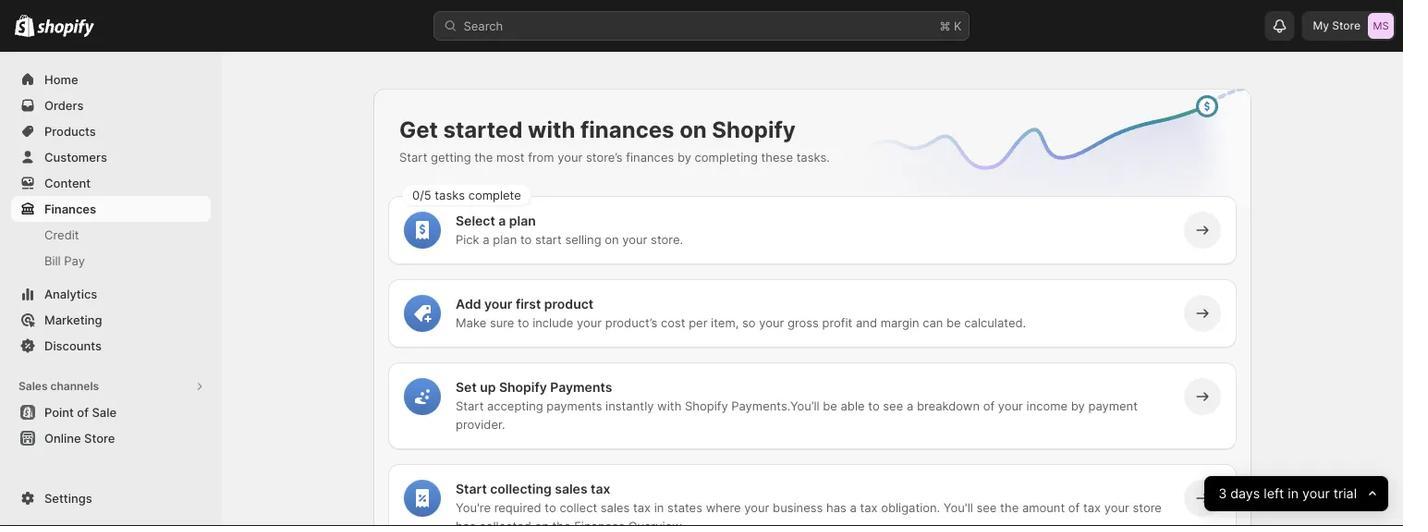 Task type: describe. For each thing, give the bounding box(es) containing it.
by inside set up shopify payments start accepting payments instantly with shopify payments.you'll be able to see a breakdown of your income by payment provider.
[[1071, 398, 1085, 413]]

set up shopify payments image
[[413, 387, 432, 406]]

store for online store
[[84, 431, 115, 445]]

tasks.
[[797, 150, 830, 164]]

orders link
[[11, 92, 211, 118]]

0 horizontal spatial has
[[456, 519, 476, 526]]

point of sale button
[[0, 399, 222, 425]]

discounts link
[[11, 333, 211, 359]]

⌘ k
[[940, 18, 962, 33]]

sales channels button
[[11, 374, 211, 399]]

able
[[841, 398, 865, 413]]

start collecting sales tax image
[[413, 489, 432, 508]]

2 vertical spatial shopify
[[685, 398, 728, 413]]

0 horizontal spatial finances
[[44, 202, 96, 216]]

product's
[[605, 315, 658, 330]]

where
[[706, 500, 741, 515]]

add your first product make sure to include your product's cost per item, so your gross profit and margin can be calculated.
[[456, 296, 1026, 330]]

store's
[[586, 150, 623, 164]]

customers
[[44, 150, 107, 164]]

can
[[923, 315, 943, 330]]

bill pay
[[44, 253, 85, 268]]

business
[[773, 500, 823, 515]]

see inside 'start collecting sales tax you're required to collect sales tax in states where your business has a tax obligation. you'll see the amount of tax your store has collected on the finances overview.'
[[977, 500, 997, 515]]

discounts
[[44, 338, 102, 353]]

include
[[533, 315, 574, 330]]

start collecting sales tax you're required to collect sales tax in states where your business has a tax obligation. you'll see the amount of tax your store has collected on the finances overview.
[[456, 481, 1162, 526]]

0/5
[[412, 188, 431, 202]]

collect
[[560, 500, 597, 515]]

line chart image
[[832, 85, 1256, 237]]

complete
[[468, 188, 521, 202]]

states
[[668, 500, 703, 515]]

trial
[[1334, 486, 1357, 502]]

payments
[[547, 398, 602, 413]]

settings
[[44, 491, 92, 505]]

products link
[[11, 118, 211, 144]]

3
[[1219, 486, 1227, 502]]

1 horizontal spatial has
[[827, 500, 847, 515]]

accepting
[[487, 398, 543, 413]]

analytics link
[[11, 281, 211, 307]]

you're
[[456, 500, 491, 515]]

tasks
[[435, 188, 465, 202]]

my store image
[[1368, 13, 1394, 39]]

point of sale
[[44, 405, 117, 419]]

first
[[516, 296, 541, 312]]

and
[[856, 315, 877, 330]]

income
[[1027, 398, 1068, 413]]

pay
[[64, 253, 85, 268]]

select a plan pick a plan to start selling on your store.
[[456, 213, 683, 246]]

most
[[497, 150, 525, 164]]

content
[[44, 176, 91, 190]]

completing
[[695, 150, 758, 164]]

3 days left in your trial
[[1219, 486, 1357, 502]]

customers link
[[11, 144, 211, 170]]

on inside select a plan pick a plan to start selling on your store.
[[605, 232, 619, 246]]

payments.you'll
[[732, 398, 820, 413]]

breakdown
[[917, 398, 980, 413]]

margin
[[881, 315, 920, 330]]

payments
[[550, 380, 612, 395]]

cost
[[661, 315, 686, 330]]

online store link
[[11, 425, 211, 451]]

bill
[[44, 253, 61, 268]]

0 vertical spatial plan
[[509, 213, 536, 229]]

gross
[[788, 315, 819, 330]]

sure
[[490, 315, 514, 330]]

marketing link
[[11, 307, 211, 333]]

obligation.
[[881, 500, 940, 515]]

be inside set up shopify payments start accepting payments instantly with shopify payments.you'll be able to see a breakdown of your income by payment provider.
[[823, 398, 838, 413]]

1 vertical spatial finances
[[626, 150, 674, 164]]

days
[[1231, 486, 1260, 502]]

shopify inside get started with finances on shopify start getting the most from your store's finances by completing these tasks.
[[712, 116, 796, 143]]

left
[[1264, 486, 1284, 502]]

⌘
[[940, 18, 951, 33]]

0 vertical spatial finances
[[581, 116, 675, 143]]

item,
[[711, 315, 739, 330]]

2 horizontal spatial the
[[1000, 500, 1019, 515]]

start
[[535, 232, 562, 246]]

tax right amount
[[1084, 500, 1101, 515]]

shopify image
[[37, 19, 95, 37]]

add your first product image
[[413, 304, 432, 323]]

my
[[1313, 19, 1330, 32]]

products
[[44, 124, 96, 138]]

shopify image
[[15, 14, 34, 37]]

home link
[[11, 67, 211, 92]]

by inside get started with finances on shopify start getting the most from your store's finances by completing these tasks.
[[678, 150, 692, 164]]

your right so on the right bottom of page
[[759, 315, 784, 330]]

add apps button
[[11, 492, 211, 518]]

provider.
[[456, 417, 505, 431]]

sales channels
[[18, 380, 99, 393]]

your right where
[[745, 500, 770, 515]]

sales
[[18, 380, 48, 393]]

with inside get started with finances on shopify start getting the most from your store's finances by completing these tasks.
[[528, 116, 576, 143]]

marketing
[[44, 313, 102, 327]]

k
[[954, 18, 962, 33]]

in inside 'start collecting sales tax you're required to collect sales tax in states where your business has a tax obligation. you'll see the amount of tax your store has collected on the finances overview.'
[[654, 500, 664, 515]]

to for tax
[[545, 500, 556, 515]]

these
[[761, 150, 793, 164]]

orders
[[44, 98, 84, 112]]

calculated.
[[965, 315, 1026, 330]]



Task type: locate. For each thing, give the bounding box(es) containing it.
0 vertical spatial finances
[[44, 202, 96, 216]]

tax up overview.
[[633, 500, 651, 515]]

content link
[[11, 170, 211, 196]]

1 horizontal spatial the
[[552, 519, 571, 526]]

to
[[520, 232, 532, 246], [518, 315, 529, 330], [868, 398, 880, 413], [545, 500, 556, 515]]

shopify up the accepting
[[499, 380, 547, 395]]

0 horizontal spatial be
[[823, 398, 838, 413]]

collecting
[[490, 481, 552, 497]]

plan down select
[[493, 232, 517, 246]]

a right 'pick'
[[483, 232, 490, 246]]

store
[[1333, 19, 1361, 32], [84, 431, 115, 445]]

start inside get started with finances on shopify start getting the most from your store's finances by completing these tasks.
[[399, 150, 427, 164]]

your inside get started with finances on shopify start getting the most from your store's finances by completing these tasks.
[[558, 150, 583, 164]]

0 horizontal spatial sales
[[555, 481, 588, 497]]

your down the product on the left of page
[[577, 315, 602, 330]]

1 horizontal spatial with
[[657, 398, 682, 413]]

online store button
[[0, 425, 222, 451]]

1 horizontal spatial of
[[983, 398, 995, 413]]

amount
[[1022, 500, 1065, 515]]

tax up collect
[[591, 481, 611, 497]]

0 vertical spatial be
[[947, 315, 961, 330]]

on right selling
[[605, 232, 619, 246]]

set up shopify payments start accepting payments instantly with shopify payments.you'll be able to see a breakdown of your income by payment provider.
[[456, 380, 1138, 431]]

add inside add your first product make sure to include your product's cost per item, so your gross profit and margin can be calculated.
[[456, 296, 481, 312]]

search
[[464, 18, 503, 33]]

0 vertical spatial with
[[528, 116, 576, 143]]

make
[[456, 315, 487, 330]]

1 vertical spatial by
[[1071, 398, 1085, 413]]

start up "you're"
[[456, 481, 487, 497]]

1 horizontal spatial store
[[1333, 19, 1361, 32]]

store right my
[[1333, 19, 1361, 32]]

up
[[480, 380, 496, 395]]

sales right collect
[[601, 500, 630, 515]]

1 horizontal spatial finances
[[574, 519, 625, 526]]

add inside add apps button
[[44, 497, 68, 512]]

2 vertical spatial start
[[456, 481, 487, 497]]

1 horizontal spatial add
[[456, 296, 481, 312]]

analytics
[[44, 287, 97, 301]]

0 horizontal spatial store
[[84, 431, 115, 445]]

your
[[558, 150, 583, 164], [623, 232, 648, 246], [484, 296, 513, 312], [577, 315, 602, 330], [759, 315, 784, 330], [998, 398, 1023, 413], [1303, 486, 1330, 502], [745, 500, 770, 515], [1105, 500, 1130, 515]]

point
[[44, 405, 74, 419]]

1 vertical spatial plan
[[493, 232, 517, 246]]

0 vertical spatial see
[[883, 398, 904, 413]]

2 horizontal spatial of
[[1069, 500, 1080, 515]]

0 vertical spatial by
[[678, 150, 692, 164]]

2 vertical spatial on
[[535, 519, 549, 526]]

point of sale link
[[11, 399, 211, 425]]

store.
[[651, 232, 683, 246]]

add
[[456, 296, 481, 312], [44, 497, 68, 512]]

selling
[[565, 232, 602, 246]]

1 horizontal spatial in
[[1288, 486, 1299, 502]]

1 vertical spatial on
[[605, 232, 619, 246]]

tax
[[591, 481, 611, 497], [633, 500, 651, 515], [860, 500, 878, 515], [1084, 500, 1101, 515]]

0 horizontal spatial of
[[77, 405, 89, 419]]

of inside set up shopify payments start accepting payments instantly with shopify payments.you'll be able to see a breakdown of your income by payment provider.
[[983, 398, 995, 413]]

1 horizontal spatial on
[[605, 232, 619, 246]]

credit link
[[11, 222, 211, 248]]

to for pick
[[520, 232, 532, 246]]

start inside 'start collecting sales tax you're required to collect sales tax in states where your business has a tax obligation. you'll see the amount of tax your store has collected on the finances overview.'
[[456, 481, 487, 497]]

by right income
[[1071, 398, 1085, 413]]

in inside dropdown button
[[1288, 486, 1299, 502]]

finances link
[[11, 196, 211, 222]]

online store
[[44, 431, 115, 445]]

your right from
[[558, 150, 583, 164]]

tax left obligation.
[[860, 500, 878, 515]]

see
[[883, 398, 904, 413], [977, 500, 997, 515]]

sales
[[555, 481, 588, 497], [601, 500, 630, 515]]

store for my store
[[1333, 19, 1361, 32]]

0 horizontal spatial add
[[44, 497, 68, 512]]

the inside get started with finances on shopify start getting the most from your store's finances by completing these tasks.
[[475, 150, 493, 164]]

store
[[1133, 500, 1162, 515]]

pick
[[456, 232, 480, 246]]

of right amount
[[1069, 500, 1080, 515]]

1 horizontal spatial by
[[1071, 398, 1085, 413]]

product
[[544, 296, 594, 312]]

1 vertical spatial sales
[[601, 500, 630, 515]]

profit
[[822, 315, 853, 330]]

to left collect
[[545, 500, 556, 515]]

1 vertical spatial store
[[84, 431, 115, 445]]

in up overview.
[[654, 500, 664, 515]]

0 vertical spatial shopify
[[712, 116, 796, 143]]

a left breakdown
[[907, 398, 914, 413]]

be right can
[[947, 315, 961, 330]]

with up from
[[528, 116, 576, 143]]

a inside set up shopify payments start accepting payments instantly with shopify payments.you'll be able to see a breakdown of your income by payment provider.
[[907, 398, 914, 413]]

has right business
[[827, 500, 847, 515]]

0 vertical spatial store
[[1333, 19, 1361, 32]]

a right business
[[850, 500, 857, 515]]

the left most
[[475, 150, 493, 164]]

you'll
[[944, 500, 973, 515]]

see right able
[[883, 398, 904, 413]]

store down sale
[[84, 431, 115, 445]]

your inside select a plan pick a plan to start selling on your store.
[[623, 232, 648, 246]]

see inside set up shopify payments start accepting payments instantly with shopify payments.you'll be able to see a breakdown of your income by payment provider.
[[883, 398, 904, 413]]

a
[[499, 213, 506, 229], [483, 232, 490, 246], [907, 398, 914, 413], [850, 500, 857, 515]]

in
[[1288, 486, 1299, 502], [654, 500, 664, 515]]

shopify up these in the right of the page
[[712, 116, 796, 143]]

with
[[528, 116, 576, 143], [657, 398, 682, 413]]

sale
[[92, 405, 117, 419]]

0 horizontal spatial by
[[678, 150, 692, 164]]

1 vertical spatial see
[[977, 500, 997, 515]]

plan up start
[[509, 213, 536, 229]]

your up 'sure'
[[484, 296, 513, 312]]

see right you'll on the bottom right of the page
[[977, 500, 997, 515]]

to left start
[[520, 232, 532, 246]]

store inside button
[[84, 431, 115, 445]]

set
[[456, 380, 477, 395]]

add left apps
[[44, 497, 68, 512]]

start inside set up shopify payments start accepting payments instantly with shopify payments.you'll be able to see a breakdown of your income by payment provider.
[[456, 398, 484, 413]]

your inside set up shopify payments start accepting payments instantly with shopify payments.you'll be able to see a breakdown of your income by payment provider.
[[998, 398, 1023, 413]]

1 vertical spatial has
[[456, 519, 476, 526]]

add up make on the bottom left of page
[[456, 296, 481, 312]]

your left store
[[1105, 500, 1130, 515]]

select a plan image
[[413, 221, 432, 239]]

finances
[[581, 116, 675, 143], [626, 150, 674, 164]]

0/5 tasks complete
[[412, 188, 521, 202]]

1 horizontal spatial sales
[[601, 500, 630, 515]]

add for your
[[456, 296, 481, 312]]

channels
[[50, 380, 99, 393]]

1 horizontal spatial see
[[977, 500, 997, 515]]

0 vertical spatial start
[[399, 150, 427, 164]]

1 vertical spatial add
[[44, 497, 68, 512]]

started
[[443, 116, 523, 143]]

of right breakdown
[[983, 398, 995, 413]]

of inside 'start collecting sales tax you're required to collect sales tax in states where your business has a tax obligation. you'll see the amount of tax your store has collected on the finances overview.'
[[1069, 500, 1080, 515]]

my store
[[1313, 19, 1361, 32]]

on up completing
[[680, 116, 707, 143]]

0 horizontal spatial the
[[475, 150, 493, 164]]

required
[[494, 500, 542, 515]]

online
[[44, 431, 81, 445]]

1 vertical spatial be
[[823, 398, 838, 413]]

start down get
[[399, 150, 427, 164]]

2 vertical spatial the
[[552, 519, 571, 526]]

1 vertical spatial with
[[657, 398, 682, 413]]

of inside 'link'
[[77, 405, 89, 419]]

on inside 'start collecting sales tax you're required to collect sales tax in states where your business has a tax obligation. you'll see the amount of tax your store has collected on the finances overview.'
[[535, 519, 549, 526]]

bill pay link
[[11, 248, 211, 274]]

0 vertical spatial sales
[[555, 481, 588, 497]]

1 vertical spatial the
[[1000, 500, 1019, 515]]

finances down collect
[[574, 519, 625, 526]]

to inside set up shopify payments start accepting payments instantly with shopify payments.you'll be able to see a breakdown of your income by payment provider.
[[868, 398, 880, 413]]

start down set
[[456, 398, 484, 413]]

your inside dropdown button
[[1303, 486, 1330, 502]]

in right left
[[1288, 486, 1299, 502]]

the left amount
[[1000, 500, 1019, 515]]

your left store.
[[623, 232, 648, 246]]

per
[[689, 315, 708, 330]]

be inside add your first product make sure to include your product's cost per item, so your gross profit and margin can be calculated.
[[947, 315, 961, 330]]

finances right store's at the left
[[626, 150, 674, 164]]

to right able
[[868, 398, 880, 413]]

to for product
[[518, 315, 529, 330]]

get started with finances on shopify start getting the most from your store's finances by completing these tasks.
[[399, 116, 830, 164]]

a inside 'start collecting sales tax you're required to collect sales tax in states where your business has a tax obligation. you'll see the amount of tax your store has collected on the finances overview.'
[[850, 500, 857, 515]]

has down "you're"
[[456, 519, 476, 526]]

sales up collect
[[555, 481, 588, 497]]

instantly
[[606, 398, 654, 413]]

to down first
[[518, 315, 529, 330]]

finances up store's at the left
[[581, 116, 675, 143]]

to inside select a plan pick a plan to start selling on your store.
[[520, 232, 532, 246]]

start
[[399, 150, 427, 164], [456, 398, 484, 413], [456, 481, 487, 497]]

your left trial
[[1303, 486, 1330, 502]]

your left income
[[998, 398, 1023, 413]]

shopify left payments.you'll in the bottom of the page
[[685, 398, 728, 413]]

0 vertical spatial the
[[475, 150, 493, 164]]

to inside 'start collecting sales tax you're required to collect sales tax in states where your business has a tax obligation. you'll see the amount of tax your store has collected on the finances overview.'
[[545, 500, 556, 515]]

be
[[947, 315, 961, 330], [823, 398, 838, 413]]

so
[[742, 315, 756, 330]]

finances
[[44, 202, 96, 216], [574, 519, 625, 526]]

select
[[456, 213, 495, 229]]

0 vertical spatial add
[[456, 296, 481, 312]]

0 vertical spatial on
[[680, 116, 707, 143]]

settings link
[[11, 485, 211, 511]]

finances inside 'start collecting sales tax you're required to collect sales tax in states where your business has a tax obligation. you'll see the amount of tax your store has collected on the finances overview.'
[[574, 519, 625, 526]]

be left able
[[823, 398, 838, 413]]

1 vertical spatial finances
[[574, 519, 625, 526]]

the down collect
[[552, 519, 571, 526]]

on down required
[[535, 519, 549, 526]]

0 vertical spatial has
[[827, 500, 847, 515]]

a right select
[[499, 213, 506, 229]]

add for apps
[[44, 497, 68, 512]]

by left completing
[[678, 150, 692, 164]]

add apps
[[44, 497, 99, 512]]

on inside get started with finances on shopify start getting the most from your store's finances by completing these tasks.
[[680, 116, 707, 143]]

get
[[399, 116, 438, 143]]

1 vertical spatial shopify
[[499, 380, 547, 395]]

0 horizontal spatial on
[[535, 519, 549, 526]]

of left sale
[[77, 405, 89, 419]]

overview.
[[628, 519, 685, 526]]

with right instantly on the bottom
[[657, 398, 682, 413]]

on
[[680, 116, 707, 143], [605, 232, 619, 246], [535, 519, 549, 526]]

finances down content
[[44, 202, 96, 216]]

with inside set up shopify payments start accepting payments instantly with shopify payments.you'll be able to see a breakdown of your income by payment provider.
[[657, 398, 682, 413]]

has
[[827, 500, 847, 515], [456, 519, 476, 526]]

2 horizontal spatial on
[[680, 116, 707, 143]]

1 horizontal spatial be
[[947, 315, 961, 330]]

home
[[44, 72, 78, 86]]

to inside add your first product make sure to include your product's cost per item, so your gross profit and margin can be calculated.
[[518, 315, 529, 330]]

1 vertical spatial start
[[456, 398, 484, 413]]

payment
[[1089, 398, 1138, 413]]

0 horizontal spatial in
[[654, 500, 664, 515]]

shopify
[[712, 116, 796, 143], [499, 380, 547, 395], [685, 398, 728, 413]]

0 horizontal spatial with
[[528, 116, 576, 143]]

0 horizontal spatial see
[[883, 398, 904, 413]]



Task type: vqa. For each thing, say whether or not it's contained in the screenshot.
Start collecting sales tax icon
yes



